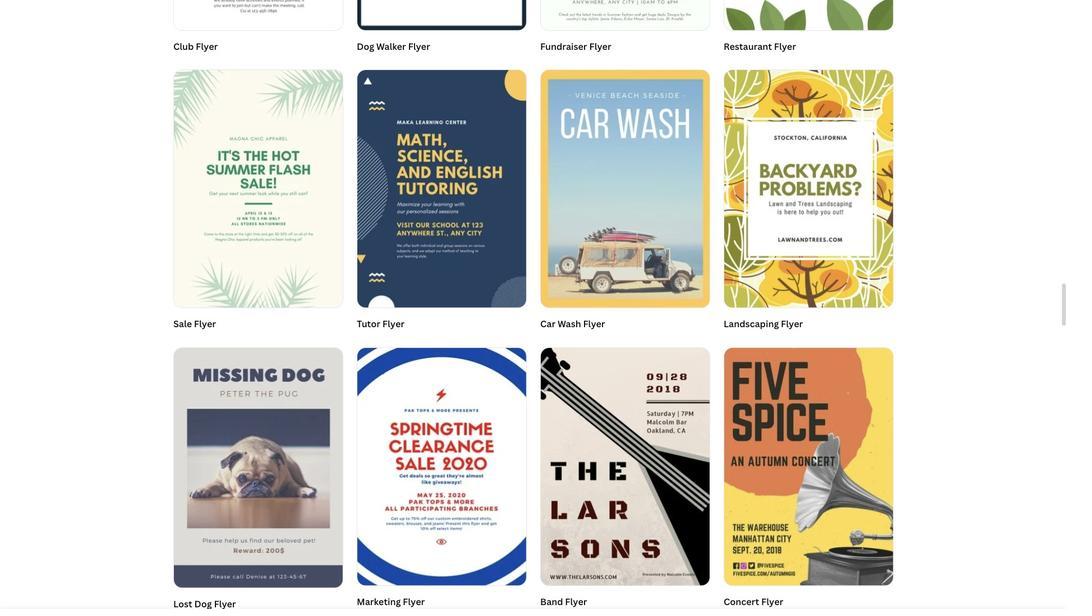 Task type: vqa. For each thing, say whether or not it's contained in the screenshot.
club flyer
yes



Task type: describe. For each thing, give the bounding box(es) containing it.
concert flyer image
[[724, 348, 893, 586]]

flyer for restaurant flyer
[[774, 40, 796, 53]]

landscaping flyer link
[[724, 70, 894, 334]]

dog walker flyer link
[[357, 0, 527, 56]]

car wash flyer image
[[541, 70, 710, 308]]

car wash flyer
[[540, 318, 605, 331]]

sale flyer link
[[173, 70, 343, 334]]

concert
[[724, 596, 759, 609]]

concert flyer link
[[724, 348, 894, 610]]

restaurant flyer image
[[724, 0, 893, 30]]

landscaping flyer
[[724, 318, 803, 331]]

car
[[540, 318, 556, 331]]

flyer for tutor flyer
[[383, 318, 405, 331]]

flyer for fundraiser flyer
[[589, 40, 612, 53]]

club flyer image
[[174, 0, 343, 30]]

band
[[540, 596, 563, 609]]

restaurant
[[724, 40, 772, 53]]

wash
[[558, 318, 581, 331]]

dog walker flyer
[[357, 40, 430, 53]]

sale flyer image
[[174, 70, 343, 308]]

fundraiser flyer
[[540, 40, 612, 53]]

restaurant flyer
[[724, 40, 796, 53]]

car wash flyer link
[[540, 70, 710, 334]]

flyer for landscaping flyer
[[781, 318, 803, 331]]



Task type: locate. For each thing, give the bounding box(es) containing it.
flyer right club
[[196, 40, 218, 53]]

band flyer
[[540, 596, 587, 609]]

flyer for club flyer
[[196, 40, 218, 53]]

flyer right the concert
[[762, 596, 784, 609]]

sale flyer
[[173, 318, 216, 331]]

club flyer
[[173, 40, 218, 53]]

club flyer link
[[173, 0, 343, 56]]

flyer for marketing flyer
[[403, 596, 425, 609]]

fundraiser flyer link
[[540, 0, 710, 56]]

tutor flyer image
[[357, 70, 526, 308]]

flyer for sale flyer
[[194, 318, 216, 331]]

fundraiser
[[540, 40, 587, 53]]

dog
[[357, 40, 374, 53]]

marketing flyer image
[[357, 348, 526, 586]]

marketing flyer
[[357, 596, 425, 609]]

flyer right band
[[565, 596, 587, 609]]

marketing flyer link
[[357, 348, 527, 610]]

flyer right marketing
[[403, 596, 425, 609]]

flyer for concert flyer
[[762, 596, 784, 609]]

flyer
[[196, 40, 218, 53], [408, 40, 430, 53], [589, 40, 612, 53], [774, 40, 796, 53], [194, 318, 216, 331], [383, 318, 405, 331], [583, 318, 605, 331], [781, 318, 803, 331], [403, 596, 425, 609], [565, 596, 587, 609], [762, 596, 784, 609]]

landscaping flyer image
[[724, 70, 893, 308]]

tutor flyer link
[[357, 70, 527, 334]]

tutor
[[357, 318, 381, 331]]

flyer right sale
[[194, 318, 216, 331]]

club
[[173, 40, 194, 53]]

fundraiser flyer image
[[541, 0, 710, 30]]

lost dog flyer image
[[174, 348, 343, 589]]

restaurant flyer link
[[724, 0, 894, 56]]

flyer right tutor
[[383, 318, 405, 331]]

flyer right landscaping
[[781, 318, 803, 331]]

tutor flyer
[[357, 318, 405, 331]]

band flyer image
[[541, 348, 710, 586]]

flyer right wash
[[583, 318, 605, 331]]

dog walker flyer image
[[357, 0, 526, 30]]

concert flyer
[[724, 596, 784, 609]]

walker
[[376, 40, 406, 53]]

marketing
[[357, 596, 401, 609]]

flyer for band flyer
[[565, 596, 587, 609]]

sale
[[173, 318, 192, 331]]

band flyer link
[[540, 348, 710, 610]]

flyer right the fundraiser
[[589, 40, 612, 53]]

flyer right restaurant
[[774, 40, 796, 53]]

landscaping
[[724, 318, 779, 331]]

flyer right walker
[[408, 40, 430, 53]]



